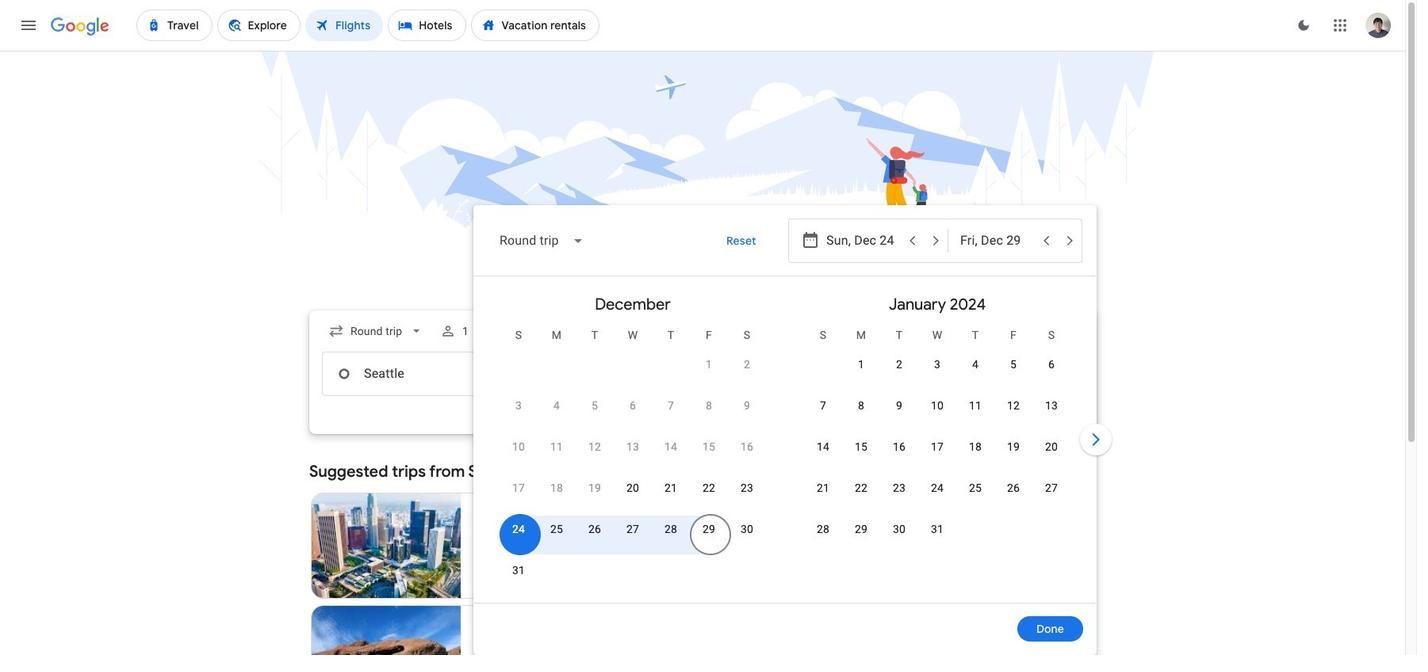 Task type: locate. For each thing, give the bounding box(es) containing it.
0 vertical spatial return text field
[[960, 220, 1033, 262]]

tue, dec 5 element
[[592, 398, 598, 414]]

row up wed, dec 13 element in the left of the page
[[500, 391, 766, 436]]

thu, dec 14 element
[[665, 439, 677, 455]]

Departure text field
[[826, 220, 899, 262], [826, 353, 936, 396]]

mon, jan 22 element
[[855, 481, 868, 496]]

fri, dec 1 element
[[706, 357, 712, 373]]

sat, dec 16 element
[[741, 439, 753, 455]]

fri, dec 8 element
[[706, 398, 712, 414]]

mon, jan 1 element
[[858, 357, 864, 373]]

row group
[[481, 283, 785, 601], [785, 283, 1090, 597]]

sun, dec 17 element
[[512, 481, 525, 496]]

wed, jan 3 element
[[934, 357, 941, 373]]

wed, dec 6 element
[[630, 398, 636, 414]]

tue, dec 19 element
[[588, 481, 601, 496]]

tue, jan 16 element
[[893, 439, 906, 455]]

row down tue, jan 23 element
[[804, 515, 956, 560]]

None text field
[[322, 352, 546, 397]]

sun, dec 31 element
[[512, 563, 525, 579]]

mon, dec 25 element
[[550, 522, 563, 538]]

2 return text field from the top
[[960, 353, 1070, 396]]

sat, jan 27 element
[[1045, 481, 1058, 496]]

row up 'wed, dec 27' element
[[500, 473, 766, 519]]

frontier image
[[473, 653, 486, 656]]

mon, jan 29 element
[[855, 522, 868, 538]]

sun, jan 21 element
[[817, 481, 830, 496]]

0 vertical spatial departure text field
[[826, 220, 899, 262]]

wed, jan 10 element
[[931, 398, 944, 414]]

grid
[[481, 283, 1090, 613]]

thu, dec 21 element
[[665, 481, 677, 496]]

tue, jan 23 element
[[893, 481, 906, 496]]

None field
[[487, 222, 597, 260], [322, 317, 431, 346], [487, 222, 597, 260], [322, 317, 431, 346]]

wed, dec 20 element
[[626, 481, 639, 496]]

tue, jan 2 element
[[896, 357, 902, 373]]

thu, jan 18 element
[[969, 439, 982, 455]]

wed, jan 24 element
[[931, 481, 944, 496]]

row up wed, jan 31 element
[[804, 473, 1071, 519]]

 image
[[527, 538, 530, 554]]

1 vertical spatial departure text field
[[826, 353, 936, 396]]

fri, jan 26 element
[[1007, 481, 1020, 496]]

1 return text field from the top
[[960, 220, 1033, 262]]

thu, jan 4 element
[[972, 357, 979, 373]]

1 vertical spatial return text field
[[960, 353, 1070, 396]]

sun, dec 24, departure date. element
[[512, 522, 525, 538]]

row
[[690, 343, 766, 395], [842, 343, 1071, 395], [500, 391, 766, 436], [804, 391, 1071, 436], [500, 432, 766, 477], [804, 432, 1071, 477], [500, 473, 766, 519], [804, 473, 1071, 519], [500, 515, 766, 560], [804, 515, 956, 560]]

sat, jan 6 element
[[1048, 357, 1055, 373]]

1 row group from the left
[[481, 283, 785, 601]]

Return text field
[[960, 220, 1033, 262], [960, 353, 1070, 396]]

1 departure text field from the top
[[826, 220, 899, 262]]

row up wed, jan 24 element
[[804, 432, 1071, 477]]

row up thu, jan 11 element
[[842, 343, 1071, 395]]

sun, dec 3 element
[[515, 398, 522, 414]]

wed, jan 17 element
[[931, 439, 944, 455]]



Task type: vqa. For each thing, say whether or not it's contained in the screenshot.
2nd Departure TEXT BOX from the top
yes



Task type: describe. For each thing, give the bounding box(es) containing it.
fri, jan 19 element
[[1007, 439, 1020, 455]]

sat, jan 13 element
[[1045, 398, 1058, 414]]

sat, dec 23 element
[[741, 481, 753, 496]]

 image inside 'suggested trips from seattle' region
[[527, 538, 530, 554]]

none text field inside flight search field
[[322, 352, 546, 397]]

tue, jan 30 element
[[893, 522, 906, 538]]

sun, jan 28 element
[[817, 522, 830, 538]]

fri, jan 5 element
[[1010, 357, 1017, 373]]

next image
[[1077, 421, 1115, 459]]

tue, jan 9 element
[[896, 398, 902, 414]]

Flight search field
[[297, 205, 1115, 656]]

fri, jan 12 element
[[1007, 398, 1020, 414]]

sat, dec 30 element
[[741, 522, 753, 538]]

mon, dec 11 element
[[550, 439, 563, 455]]

thu, jan 25 element
[[969, 481, 982, 496]]

grid inside flight search field
[[481, 283, 1090, 613]]

fri, dec 15 element
[[703, 439, 715, 455]]

2 departure text field from the top
[[826, 353, 936, 396]]

sun, dec 10 element
[[512, 439, 525, 455]]

suggested trips from seattle region
[[309, 454, 1096, 656]]

tue, dec 26 element
[[588, 522, 601, 538]]

sat, dec 9 element
[[744, 398, 750, 414]]

wed, dec 13 element
[[626, 439, 639, 455]]

mon, jan 8 element
[[858, 398, 864, 414]]

thu, dec 28 element
[[665, 522, 677, 538]]

change appearance image
[[1285, 6, 1323, 44]]

sun, jan 14 element
[[817, 439, 830, 455]]

tue, dec 12 element
[[588, 439, 601, 455]]

sat, dec 2 element
[[744, 357, 750, 373]]

2 row group from the left
[[785, 283, 1090, 597]]

mon, dec 18 element
[[550, 481, 563, 496]]

wed, jan 31 element
[[931, 522, 944, 538]]

fri, dec 29, return date. element
[[703, 522, 715, 538]]

thu, jan 11 element
[[969, 398, 982, 414]]

row up wed, jan 17 element
[[804, 391, 1071, 436]]

thu, dec 7 element
[[668, 398, 674, 414]]

mon, dec 4 element
[[554, 398, 560, 414]]

wed, dec 27 element
[[626, 522, 639, 538]]

main menu image
[[19, 16, 38, 35]]

row up fri, dec 8 element
[[690, 343, 766, 395]]

spirit and united image
[[473, 540, 486, 553]]

sun, jan 7 element
[[820, 398, 826, 414]]

row up wed, dec 20 element
[[500, 432, 766, 477]]

fri, dec 22 element
[[703, 481, 715, 496]]

mon, jan 15 element
[[855, 439, 868, 455]]

sat, jan 20 element
[[1045, 439, 1058, 455]]

row down wed, dec 20 element
[[500, 515, 766, 560]]



